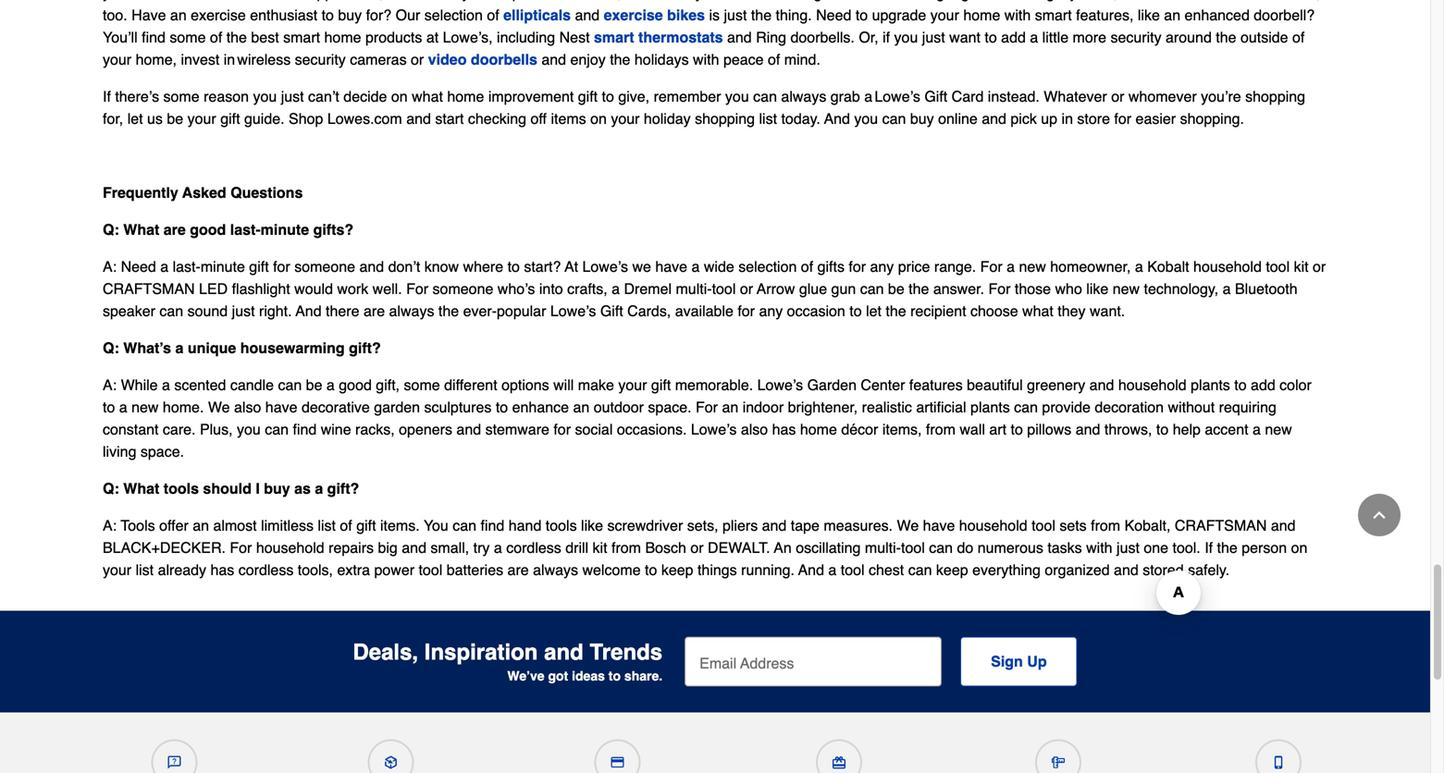 Task type: describe. For each thing, give the bounding box(es) containing it.
start?
[[524, 258, 561, 275]]

and inside deals, inspiration and trends we've got ideas to share.
[[544, 640, 584, 665]]

just inside is just the thing. need to upgrade your home with smart features, like an enhanced doorbell? you'll find some of the best smart home products at lowe's, including nest
[[724, 6, 747, 23]]

Email Address email field
[[685, 637, 942, 687]]

home inside if there's some reason you just can't decide on what home improvement gift to give, remember you can always grab a lowe's gift card instead. whatever or whomever you're shopping for, let us be your gift guide. shop lowes.com and start checking off items on your holiday shopping list today. and you can buy online and pick up in store for easier shopping.
[[447, 88, 484, 105]]

just inside a: need a last-minute gift for someone and don't know where to start? at lowe's we have a wide selection of gifts for any price range. for a new homeowner, a kobalt household tool kit or craftsman led flashlight would work well. for someone who's into crafts, a dremel multi-tool or arrow glue gun can be the answer. for those who like new technology, a bluetooth speaker can sound just right. and there are always the ever-popular lowe's gift cards, available for any occasion to let the recipient choose what they want.
[[232, 302, 255, 319]]

like inside a: tools offer an almost limitless list of gift items. you can find hand tools like screwdriver sets, pliers and tape measures. we have household tool sets from kobalt, craftsman and black+decker. for household repairs big and small, try a cordless drill kit from bosch or dewalt. an oscillating multi-tool can do numerous tasks with just one tool. if the person on your list already has cordless tools, extra power tool batteries are always welcome to keep things running. and a tool chest can keep everything organized and stored safely.
[[581, 517, 603, 534]]

store
[[1077, 110, 1110, 127]]

wide
[[704, 258, 734, 275]]

everything
[[972, 561, 1041, 578]]

measures.
[[824, 517, 893, 534]]

add inside a: while a scented candle can be a good gift, some different options will make your gift memorable. lowe's garden center features beautiful greenery and household plants to add color to a new home. we also have decorative garden sculptures to enhance an outdoor space. for an indoor brightener, realistic artificial plants can provide decoration without requiring constant care. plus, you can find wine racks, openers and stemware for social occasions. lowe's also has home décor items, from wall art to pillows and throws, to help accent a new living space.
[[1251, 376, 1275, 393]]

1 horizontal spatial on
[[590, 110, 607, 127]]

housewarming
[[240, 339, 345, 356]]

what inside if there's some reason you just can't decide on what home improvement gift to give, remember you can always grab a lowe's gift card instead. whatever or whomever you're shopping for, let us be your gift guide. shop lowes.com and start checking off items on your holiday shopping list today. and you can buy online and pick up in store for easier shopping.
[[412, 88, 443, 105]]

can right 'gun'
[[860, 280, 884, 297]]

sign
[[991, 653, 1023, 670]]

the inside the and ring doorbells. or, if you just want to add a little more security around the outside of your home, invest in wireless security cameras or
[[1216, 28, 1236, 46]]

make
[[578, 376, 614, 393]]

tool down small,
[[419, 561, 442, 578]]

an inside is just the thing. need to upgrade your home with smart features, like an enhanced doorbell? you'll find some of the best smart home products at lowe's, including nest
[[1164, 6, 1180, 23]]

ring
[[756, 28, 786, 46]]

1 keep from the left
[[661, 561, 693, 578]]

an up the social
[[573, 399, 590, 416]]

q: for q: what tools should i buy as a gift?
[[103, 480, 119, 497]]

the left best
[[226, 28, 247, 46]]

0 horizontal spatial security
[[295, 51, 346, 68]]

have inside a: need a last-minute gift for someone and don't know where to start? at lowe's we have a wide selection of gifts for any price range. for a new homeowner, a kobalt household tool kit or craftsman led flashlight would work well. for someone who's into crafts, a dremel multi-tool or arrow glue gun can be the answer. for those who like new technology, a bluetooth speaker can sound just right. and there are always the ever-popular lowe's gift cards, available for any occasion to let the recipient choose what they want.
[[655, 258, 687, 275]]

and down items.
[[402, 539, 426, 556]]

for right available
[[738, 302, 755, 319]]

lowe's down crafts,
[[550, 302, 596, 319]]

a left the bluetooth
[[1223, 280, 1231, 297]]

those
[[1015, 280, 1051, 297]]

into
[[539, 280, 563, 297]]

q: for q: what are good last-minute gifts?
[[103, 221, 119, 238]]

sign up
[[991, 653, 1047, 670]]

to inside if there's some reason you just can't decide on what home improvement gift to give, remember you can always grab a lowe's gift card instead. whatever or whomever you're shopping for, let us be your gift guide. shop lowes.com and start checking off items on your holiday shopping list today. and you can buy online and pick up in store for easier shopping.
[[602, 88, 614, 105]]

tool down wide
[[712, 280, 736, 297]]

right.
[[259, 302, 292, 319]]

just inside a: tools offer an almost limitless list of gift items. you can find hand tools like screwdriver sets, pliers and tape measures. we have household tool sets from kobalt, craftsman and black+decker. for household repairs big and small, try a cordless drill kit from bosch or dewalt. an oscillating multi-tool can do numerous tasks with just one tool. if the person on your list already has cordless tools, extra power tool batteries are always welcome to keep things running. and a tool chest can keep everything organized and stored safely.
[[1117, 539, 1140, 556]]

0 horizontal spatial list
[[136, 561, 154, 578]]

with inside is just the thing. need to upgrade your home with smart features, like an enhanced doorbell? you'll find some of the best smart home products at lowe's, including nest
[[1004, 6, 1031, 23]]

easier
[[1136, 110, 1176, 127]]

gift,
[[376, 376, 400, 393]]

tool down oscillating
[[841, 561, 865, 578]]

a down q: what are good last-minute gifts?
[[160, 258, 169, 275]]

we
[[632, 258, 651, 275]]

0 vertical spatial good
[[190, 221, 226, 238]]

minute inside a: need a last-minute gift for someone and don't know where to start? at lowe's we have a wide selection of gifts for any price range. for a new homeowner, a kobalt household tool kit or craftsman led flashlight would work well. for someone who's into crafts, a dremel multi-tool or arrow glue gun can be the answer. for those who like new technology, a bluetooth speaker can sound just right. and there are always the ever-popular lowe's gift cards, available for any occasion to let the recipient choose what they want.
[[201, 258, 245, 275]]

to up stemware
[[496, 399, 508, 416]]

and left "start"
[[406, 110, 431, 127]]

cameras
[[350, 51, 407, 68]]

have inside a: while a scented candle can be a good gift, some different options will make your gift memorable. lowe's garden center features beautiful greenery and household plants to add color to a new home. we also have decorative garden sculptures to enhance an outdoor space. for an indoor brightener, realistic artificial plants can provide decoration without requiring constant care. plus, you can find wine racks, openers and stemware for social occasions. lowe's also has home décor items, from wall art to pillows and throws, to help accent a new living space.
[[265, 399, 297, 416]]

the left ever-
[[438, 302, 459, 319]]

0 vertical spatial any
[[870, 258, 894, 275]]

of inside a: tools offer an almost limitless list of gift items. you can find hand tools like screwdriver sets, pliers and tape measures. we have household tool sets from kobalt, craftsman and black+decker. for household repairs big and small, try a cordless drill kit from bosch or dewalt. an oscillating multi-tool can do numerous tasks with just one tool. if the person on your list already has cordless tools, extra power tool batteries are always welcome to keep things running. and a tool chest can keep everything organized and stored safely.
[[340, 517, 352, 534]]

occasions.
[[617, 421, 687, 438]]

from inside a: while a scented candle can be a good gift, some different options will make your gift memorable. lowe's garden center features beautiful greenery and household plants to add color to a new home. we also have decorative garden sculptures to enhance an outdoor space. for an indoor brightener, realistic artificial plants can provide decoration without requiring constant care. plus, you can find wine racks, openers and stemware for social occasions. lowe's also has home décor items, from wall art to pillows and throws, to help accent a new living space.
[[926, 421, 956, 438]]

reason
[[204, 88, 249, 105]]

and up person at the bottom of the page
[[1271, 517, 1296, 534]]

an down memorable.
[[722, 399, 738, 416]]

has inside a: tools offer an almost limitless list of gift items. you can find hand tools like screwdriver sets, pliers and tape measures. we have household tool sets from kobalt, craftsman and black+decker. for household repairs big and small, try a cordless drill kit from bosch or dewalt. an oscillating multi-tool can do numerous tasks with just one tool. if the person on your list already has cordless tools, extra power tool batteries are always welcome to keep things running. and a tool chest can keep everything organized and stored safely.
[[210, 561, 234, 578]]

household down limitless
[[256, 539, 324, 556]]

can down the peace at the top right
[[753, 88, 777, 105]]

items
[[551, 110, 586, 127]]

scroll to top element
[[1358, 494, 1401, 537]]

tool up chest
[[901, 539, 925, 556]]

to inside is just the thing. need to upgrade your home with smart features, like an enhanced doorbell? you'll find some of the best smart home products at lowe's, including nest
[[856, 6, 868, 23]]

flashlight
[[232, 280, 290, 297]]

0 horizontal spatial cordless
[[238, 561, 294, 578]]

1 vertical spatial from
[[1091, 517, 1120, 534]]

inspiration
[[424, 640, 538, 665]]

q: for q: what's a unique housewarming gift?
[[103, 339, 119, 356]]

some inside a: while a scented candle can be a good gift, some different options will make your gift memorable. lowe's garden center features beautiful greenery and household plants to add color to a new home. we also have decorative garden sculptures to enhance an outdoor space. for an indoor brightener, realistic artificial plants can provide decoration without requiring constant care. plus, you can find wine racks, openers and stemware for social occasions. lowe's also has home décor items, from wall art to pillows and throws, to help accent a new living space.
[[404, 376, 440, 393]]

and down sculptures
[[456, 421, 481, 438]]

find inside is just the thing. need to upgrade your home with smart features, like an enhanced doorbell? you'll find some of the best smart home products at lowe's, including nest
[[142, 28, 166, 46]]

memorable.
[[675, 376, 753, 393]]

for up flashlight
[[273, 258, 290, 275]]

your inside the and ring doorbells. or, if you just want to add a little more security around the outside of your home, invest in wireless security cameras or
[[103, 51, 131, 68]]

to up who's
[[507, 258, 520, 275]]

of inside a: need a last-minute gift for someone and don't know where to start? at lowe's we have a wide selection of gifts for any price range. for a new homeowner, a kobalt household tool kit or craftsman led flashlight would work well. for someone who's into crafts, a dremel multi-tool or arrow glue gun can be the answer. for those who like new technology, a bluetooth speaker can sound just right. and there are always the ever-popular lowe's gift cards, available for any occasion to let the recipient choose what they want.
[[801, 258, 813, 275]]

your down 'reason'
[[187, 110, 216, 127]]

new down requiring
[[1265, 421, 1292, 438]]

a left kobalt
[[1135, 258, 1143, 275]]

the left recipient
[[886, 302, 906, 319]]

and up an in the bottom of the page
[[762, 517, 787, 534]]

1 horizontal spatial security
[[1111, 28, 1162, 46]]

products
[[365, 28, 422, 46]]

a right crafts,
[[612, 280, 620, 297]]

your down give,
[[611, 110, 640, 127]]

an inside ', too. have an exercise enthusiast to buy for? our selection of'
[[170, 6, 187, 23]]

new down while
[[131, 399, 159, 416]]

led
[[199, 280, 228, 297]]

throws,
[[1104, 421, 1152, 438]]

holidays
[[635, 51, 689, 68]]

occasion
[[787, 302, 845, 319]]

your inside a: while a scented candle can be a good gift, some different options will make your gift memorable. lowe's garden center features beautiful greenery and household plants to add color to a new home. we also have decorative garden sculptures to enhance an outdoor space. for an indoor brightener, realistic artificial plants can provide decoration without requiring constant care. plus, you can find wine racks, openers and stemware for social occasions. lowe's also has home décor items, from wall art to pillows and throws, to help accent a new living space.
[[618, 376, 647, 393]]

for down don't
[[406, 280, 428, 297]]

repairs
[[329, 539, 374, 556]]

home up cameras
[[324, 28, 361, 46]]

today.
[[781, 110, 820, 127]]

ellipticals link
[[503, 6, 571, 23]]

tasks
[[1047, 539, 1082, 556]]

always inside a: need a last-minute gift for someone and don't know where to start? at lowe's we have a wide selection of gifts for any price range. for a new homeowner, a kobalt household tool kit or craftsman led flashlight would work well. for someone who's into crafts, a dremel multi-tool or arrow glue gun can be the answer. for those who like new technology, a bluetooth speaker can sound just right. and there are always the ever-popular lowe's gift cards, available for any occasion to let the recipient choose what they want.
[[389, 302, 434, 319]]

tools
[[121, 517, 155, 534]]

customer care image
[[168, 756, 181, 769]]

,
[[1316, 0, 1320, 1]]

us
[[147, 110, 163, 127]]

just inside if there's some reason you just can't decide on what home improvement gift to give, remember you can always grab a lowe's gift card instead. whatever or whomever you're shopping for, let us be your gift guide. shop lowes.com and start checking off items on your holiday shopping list today. and you can buy online and pick up in store for easier shopping.
[[281, 88, 304, 105]]

1 horizontal spatial someone
[[433, 280, 493, 297]]

for up choose
[[988, 280, 1011, 297]]

tool up the bluetooth
[[1266, 258, 1290, 275]]

and down provide
[[1076, 421, 1100, 438]]

pickup image
[[384, 756, 397, 769]]

up
[[1041, 110, 1057, 127]]

bikes
[[667, 6, 705, 23]]

a right what's
[[175, 339, 184, 356]]

1 vertical spatial plants
[[970, 399, 1010, 416]]

1 vertical spatial list
[[318, 517, 336, 534]]

ever-
[[463, 302, 497, 319]]

a up those
[[1007, 258, 1015, 275]]

0 vertical spatial cordless
[[506, 539, 561, 556]]

0 horizontal spatial with
[[693, 51, 719, 68]]

who's
[[498, 280, 535, 297]]

of inside the and ring doorbells. or, if you just want to add a little more security around the outside of your home, invest in wireless security cameras or
[[1292, 28, 1305, 46]]

video doorbells and enjoy the holidays with peace of mind.
[[428, 51, 820, 68]]

sets
[[1060, 517, 1087, 534]]

craftsman inside a: need a last-minute gift for someone and don't know where to start? at lowe's we have a wide selection of gifts for any price range. for a new homeowner, a kobalt household tool kit or craftsman led flashlight would work well. for someone who's into crafts, a dremel multi-tool or arrow glue gun can be the answer. for those who like new technology, a bluetooth speaker can sound just right. and there are always the ever-popular lowe's gift cards, available for any occasion to let the recipient choose what they want.
[[103, 280, 195, 297]]

racks,
[[355, 421, 395, 438]]

unique
[[188, 339, 236, 356]]

a down requiring
[[1253, 421, 1261, 438]]

and down nest
[[542, 51, 566, 68]]

like inside a: need a last-minute gift for someone and don't know where to start? at lowe's we have a wide selection of gifts for any price range. for a new homeowner, a kobalt household tool kit or craftsman led flashlight would work well. for someone who's into crafts, a dremel multi-tool or arrow glue gun can be the answer. for those who like new technology, a bluetooth speaker can sound just right. and there are always the ever-popular lowe's gift cards, available for any occasion to let the recipient choose what they want.
[[1086, 280, 1109, 297]]

1 vertical spatial also
[[741, 421, 768, 438]]

the up the ring
[[751, 6, 772, 23]]

to right art
[[1011, 421, 1023, 438]]

need inside a: need a last-minute gift for someone and don't know where to start? at lowe's we have a wide selection of gifts for any price range. for a new homeowner, a kobalt household tool kit or craftsman led flashlight would work well. for someone who's into crafts, a dremel multi-tool or arrow glue gun can be the answer. for those who like new technology, a bluetooth speaker can sound just right. and there are always the ever-popular lowe's gift cards, available for any occasion to let the recipient choose what they want.
[[121, 258, 156, 275]]

a: for a: need a last-minute gift for someone and don't know where to start? at lowe's we have a wide selection of gifts for any price range. for a new homeowner, a kobalt household tool kit or craftsman led flashlight would work well. for someone who's into crafts, a dremel multi-tool or arrow glue gun can be the answer. for those who like new technology, a bluetooth speaker can sound just right. and there are always the ever-popular lowe's gift cards, available for any occasion to let the recipient choose what they want.
[[103, 258, 117, 275]]

tool left 'sets'
[[1032, 517, 1055, 534]]

has inside a: while a scented candle can be a good gift, some different options will make your gift memorable. lowe's garden center features beautiful greenery and household plants to add color to a new home. we also have decorative garden sculptures to enhance an outdoor space. for an indoor brightener, realistic artificial plants can provide decoration without requiring constant care. plus, you can find wine racks, openers and stemware for social occasions. lowe's also has home décor items, from wall art to pillows and throws, to help accent a new living space.
[[772, 421, 796, 438]]

0 vertical spatial last-
[[230, 221, 261, 238]]

mind.
[[784, 51, 820, 68]]

lowe's up crafts,
[[582, 258, 628, 275]]

gift inside a: need a last-minute gift for someone and don't know where to start? at lowe's we have a wide selection of gifts for any price range. for a new homeowner, a kobalt household tool kit or craftsman led flashlight would work well. for someone who's into crafts, a dremel multi-tool or arrow glue gun can be the answer. for those who like new technology, a bluetooth speaker can sound just right. and there are always the ever-popular lowe's gift cards, available for any occasion to let the recipient choose what they want.
[[600, 302, 623, 319]]

we inside a: tools offer an almost limitless list of gift items. you can find hand tools like screwdriver sets, pliers and tape measures. we have household tool sets from kobalt, craftsman and black+decker. for household repairs big and small, try a cordless drill kit from bosch or dewalt. an oscillating multi-tool can do numerous tasks with just one tool. if the person on your list already has cordless tools, extra power tool batteries are always welcome to keep things running. and a tool chest can keep everything organized and stored safely.
[[897, 517, 919, 534]]

ellipticals and exercise bikes
[[503, 6, 705, 23]]

as
[[294, 480, 311, 497]]

candle
[[230, 376, 274, 393]]

work
[[337, 280, 368, 297]]

enhance
[[512, 399, 569, 416]]

artificial
[[916, 399, 966, 416]]

and up decoration
[[1089, 376, 1114, 393]]

our
[[396, 6, 420, 23]]

running.
[[741, 561, 795, 578]]

card
[[952, 88, 984, 105]]

person
[[1242, 539, 1287, 556]]

lowe's up indoor
[[757, 376, 803, 393]]

at
[[426, 28, 439, 46]]

brightener,
[[788, 399, 858, 416]]

buy inside ', too. have an exercise enthusiast to buy for? our selection of'
[[338, 6, 362, 23]]

1 vertical spatial shopping
[[695, 110, 755, 127]]

a left wide
[[692, 258, 700, 275]]

glue
[[799, 280, 827, 297]]

to down 'gun'
[[849, 302, 862, 319]]

peace
[[723, 51, 764, 68]]

know
[[424, 258, 459, 275]]

if inside if there's some reason you just can't decide on what home improvement gift to give, remember you can always grab a lowe's gift card instead. whatever or whomever you're shopping for, let us be your gift guide. shop lowes.com and start checking off items on your holiday shopping list today. and you can buy online and pick up in store for easier shopping.
[[103, 88, 111, 105]]

the right "enjoy"
[[610, 51, 630, 68]]

to left help
[[1156, 421, 1169, 438]]

to up constant
[[103, 399, 115, 416]]

2 vertical spatial from
[[611, 539, 641, 556]]

mobile image
[[1272, 756, 1285, 769]]

décor
[[841, 421, 878, 438]]

you're
[[1201, 88, 1241, 105]]

1 vertical spatial any
[[759, 302, 783, 319]]

and left pick
[[982, 110, 1006, 127]]

can down candle
[[265, 421, 289, 438]]

need inside is just the thing. need to upgrade your home with smart features, like an enhanced doorbell? you'll find some of the best smart home products at lowe's, including nest
[[816, 6, 851, 23]]

buy inside if there's some reason you just can't decide on what home improvement gift to give, remember you can always grab a lowe's gift card instead. whatever or whomever you're shopping for, let us be your gift guide. shop lowes.com and start checking off items on your holiday shopping list today. and you can buy online and pick up in store for easier shopping.
[[910, 110, 934, 127]]

is just the thing. need to upgrade your home with smart features, like an enhanced doorbell? you'll find some of the best smart home products at lowe's, including nest
[[103, 6, 1315, 46]]

always inside if there's some reason you just can't decide on what home improvement gift to give, remember you can always grab a lowe's gift card instead. whatever or whomever you're shopping for, let us be your gift guide. shop lowes.com and start checking off items on your holiday shopping list today. and you can buy online and pick up in store for easier shopping.
[[781, 88, 826, 105]]

price
[[898, 258, 930, 275]]

2 vertical spatial buy
[[264, 480, 290, 497]]

be inside a: while a scented candle can be a good gift, some different options will make your gift memorable. lowe's garden center features beautiful greenery and household plants to add color to a new home. we also have decorative garden sculptures to enhance an outdoor space. for an indoor brightener, realistic artificial plants can provide decoration without requiring constant care. plus, you can find wine racks, openers and stemware for social occasions. lowe's also has home décor items, from wall art to pillows and throws, to help accent a new living space.
[[306, 376, 322, 393]]

can right chest
[[908, 561, 932, 578]]

pillows
[[1027, 421, 1072, 438]]

2 exercise from the left
[[604, 6, 663, 23]]

for inside if there's some reason you just can't decide on what home improvement gift to give, remember you can always grab a lowe's gift card instead. whatever or whomever you're shopping for, let us be your gift guide. shop lowes.com and start checking off items on your holiday shopping list today. and you can buy online and pick up in store for easier shopping.
[[1114, 110, 1131, 127]]

1 horizontal spatial plants
[[1191, 376, 1230, 393]]

what for tools
[[123, 480, 159, 497]]

a up decorative
[[326, 376, 335, 393]]

there
[[326, 302, 359, 319]]

your inside a: tools offer an almost limitless list of gift items. you can find hand tools like screwdriver sets, pliers and tape measures. we have household tool sets from kobalt, craftsman and black+decker. for household repairs big and small, try a cordless drill kit from bosch or dewalt. an oscillating multi-tool can do numerous tasks with just one tool. if the person on your list already has cordless tools, extra power tool batteries are always welcome to keep things running. and a tool chest can keep everything organized and stored safely.
[[103, 561, 131, 578]]

lowe's down memorable.
[[691, 421, 737, 438]]

some inside if there's some reason you just can't decide on what home improvement gift to give, remember you can always grab a lowe's gift card instead. whatever or whomever you're shopping for, let us be your gift guide. shop lowes.com and start checking off items on your holiday shopping list today. and you can buy online and pick up in store for easier shopping.
[[163, 88, 199, 105]]

requiring
[[1219, 399, 1277, 416]]

can left sound
[[159, 302, 183, 319]]

0 vertical spatial gift?
[[349, 339, 381, 356]]

for right 'range.' on the right top of the page
[[980, 258, 1002, 275]]

and inside the and ring doorbells. or, if you just want to add a little more security around the outside of your home, invest in wireless security cameras or
[[727, 28, 752, 46]]

can up small,
[[453, 517, 476, 534]]

have inside a: tools offer an almost limitless list of gift items. you can find hand tools like screwdriver sets, pliers and tape measures. we have household tool sets from kobalt, craftsman and black+decker. for household repairs big and small, try a cordless drill kit from bosch or dewalt. an oscillating multi-tool can do numerous tasks with just one tool. if the person on your list already has cordless tools, extra power tool batteries are always welcome to keep things running. and a tool chest can keep everything organized and stored safely.
[[923, 517, 955, 534]]

of inside ', too. have an exercise enthusiast to buy for? our selection of'
[[487, 6, 499, 23]]

be inside if there's some reason you just can't decide on what home improvement gift to give, remember you can always grab a lowe's gift card instead. whatever or whomever you're shopping for, let us be your gift guide. shop lowes.com and start checking off items on your holiday shopping list today. and you can buy online and pick up in store for easier shopping.
[[167, 110, 183, 127]]

sound
[[187, 302, 228, 319]]

0 horizontal spatial smart
[[283, 28, 320, 46]]

if
[[883, 28, 890, 46]]

organized
[[1045, 561, 1110, 578]]

find inside a: while a scented candle can be a good gift, some different options will make your gift memorable. lowe's garden center features beautiful greenery and household plants to add color to a new home. we also have decorative garden sculptures to enhance an outdoor space. for an indoor brightener, realistic artificial plants can provide decoration without requiring constant care. plus, you can find wine racks, openers and stemware for social occasions. lowe's also has home décor items, from wall art to pillows and throws, to help accent a new living space.
[[293, 421, 317, 438]]

instead.
[[988, 88, 1040, 105]]

selection inside ', too. have an exercise enthusiast to buy for? our selection of'
[[424, 6, 483, 23]]

lowe's,
[[443, 28, 493, 46]]

wall
[[960, 421, 985, 438]]

list inside if there's some reason you just can't decide on what home improvement gift to give, remember you can always grab a lowe's gift card instead. whatever or whomever you're shopping for, let us be your gift guide. shop lowes.com and start checking off items on your holiday shopping list today. and you can buy online and pick up in store for easier shopping.
[[759, 110, 777, 127]]

lowes.com
[[327, 110, 402, 127]]

stored
[[1143, 561, 1184, 578]]

find inside a: tools offer an almost limitless list of gift items. you can find hand tools like screwdriver sets, pliers and tape measures. we have household tool sets from kobalt, craftsman and black+decker. for household repairs big and small, try a cordless drill kit from bosch or dewalt. an oscillating multi-tool can do numerous tasks with just one tool. if the person on your list already has cordless tools, extra power tool batteries are always welcome to keep things running. and a tool chest can keep everything organized and stored safely.
[[481, 517, 504, 534]]

gift up the items
[[578, 88, 598, 105]]

gift inside a: need a last-minute gift for someone and don't know where to start? at lowe's we have a wide selection of gifts for any price range. for a new homeowner, a kobalt household tool kit or craftsman led flashlight would work well. for someone who's into crafts, a dremel multi-tool or arrow glue gun can be the answer. for those who like new technology, a bluetooth speaker can sound just right. and there are always the ever-popular lowe's gift cards, available for any occasion to let the recipient choose what they want.
[[249, 258, 269, 275]]

0 vertical spatial tools
[[164, 480, 199, 497]]

a down oscillating
[[828, 561, 837, 578]]

beautiful
[[967, 376, 1023, 393]]

sign up button
[[960, 637, 1077, 687]]

kit inside a: need a last-minute gift for someone and don't know where to start? at lowe's we have a wide selection of gifts for any price range. for a new homeowner, a kobalt household tool kit or craftsman led flashlight would work well. for someone who's into crafts, a dremel multi-tool or arrow glue gun can be the answer. for those who like new technology, a bluetooth speaker can sound just right. and there are always the ever-popular lowe's gift cards, available for any occasion to let the recipient choose what they want.
[[1294, 258, 1309, 275]]

a right while
[[162, 376, 170, 393]]

1 vertical spatial gift?
[[327, 480, 359, 497]]

can down housewarming
[[278, 376, 302, 393]]

the down price
[[909, 280, 929, 297]]

they
[[1058, 302, 1086, 319]]

0 vertical spatial on
[[391, 88, 408, 105]]

offer
[[159, 517, 189, 534]]

new up want.
[[1113, 280, 1140, 297]]

you inside the and ring doorbells. or, if you just want to add a little more security around the outside of your home, invest in wireless security cameras or
[[894, 28, 918, 46]]

exercise inside ', too. have an exercise enthusiast to buy for? our selection of'
[[191, 6, 246, 23]]

0 horizontal spatial space.
[[141, 443, 184, 460]]

for inside a: while a scented candle can be a good gift, some different options will make your gift memorable. lowe's garden center features beautiful greenery and household plants to add color to a new home. we also have decorative garden sculptures to enhance an outdoor space. for an indoor brightener, realistic artificial plants can provide decoration without requiring constant care. plus, you can find wine racks, openers and stemware for social occasions. lowe's also has home décor items, from wall art to pillows and throws, to help accent a new living space.
[[696, 399, 718, 416]]

0 vertical spatial minute
[[261, 221, 309, 238]]

can left do
[[929, 539, 953, 556]]

power
[[374, 561, 414, 578]]

features
[[909, 376, 963, 393]]

can down "a lowe's"
[[882, 110, 906, 127]]

dimensions image
[[1052, 756, 1065, 769]]

asked
[[182, 184, 226, 201]]

household up "numerous"
[[959, 517, 1027, 534]]

you up guide.
[[253, 88, 277, 105]]

you down grab
[[854, 110, 878, 127]]



Task type: locate. For each thing, give the bounding box(es) containing it.
of down the ring
[[768, 51, 780, 68]]

1 what from the top
[[123, 221, 159, 238]]

home up want
[[963, 6, 1000, 23]]

do
[[957, 539, 973, 556]]

you down the peace at the top right
[[725, 88, 749, 105]]

1 horizontal spatial any
[[870, 258, 894, 275]]

openers
[[399, 421, 452, 438]]

thermostats
[[638, 28, 723, 46]]

multi- inside a: need a last-minute gift for someone and don't know where to start? at lowe's we have a wide selection of gifts for any price range. for a new homeowner, a kobalt household tool kit or craftsman led flashlight would work well. for someone who's into crafts, a dremel multi-tool or arrow glue gun can be the answer. for those who like new technology, a bluetooth speaker can sound just right. and there are always the ever-popular lowe's gift cards, available for any occasion to let the recipient choose what they want.
[[676, 280, 712, 297]]

2 a: from the top
[[103, 376, 117, 393]]

plus,
[[200, 421, 233, 438]]

3 q: from the top
[[103, 480, 119, 497]]

1 horizontal spatial shopping
[[1245, 88, 1305, 105]]

gift card image
[[832, 756, 845, 769]]

gift? down there
[[349, 339, 381, 356]]

shopping right you're
[[1245, 88, 1305, 105]]

color
[[1280, 376, 1312, 393]]

1 vertical spatial space.
[[141, 443, 184, 460]]

welcome
[[582, 561, 641, 578]]

help
[[1173, 421, 1201, 438]]

and up nest
[[575, 6, 600, 23]]

0 vertical spatial craftsman
[[103, 280, 195, 297]]

1 vertical spatial need
[[121, 258, 156, 275]]

smart
[[1035, 6, 1072, 23], [283, 28, 320, 46], [594, 28, 634, 46]]

household
[[1193, 258, 1262, 275], [1118, 376, 1187, 393], [959, 517, 1027, 534], [256, 539, 324, 556]]

don't
[[388, 258, 420, 275]]

your inside is just the thing. need to upgrade your home with smart features, like an enhanced doorbell? you'll find some of the best smart home products at lowe's, including nest
[[930, 6, 959, 23]]

kobalt
[[1147, 258, 1189, 275]]

just right is
[[724, 6, 747, 23]]

an inside a: tools offer an almost limitless list of gift items. you can find hand tools like screwdriver sets, pliers and tape measures. we have household tool sets from kobalt, craftsman and black+decker. for household repairs big and small, try a cordless drill kit from bosch or dewalt. an oscillating multi-tool can do numerous tasks with just one tool. if the person on your list already has cordless tools, extra power tool batteries are always welcome to keep things running. and a tool chest can keep everything organized and stored safely.
[[193, 517, 209, 534]]

minute down questions
[[261, 221, 309, 238]]

care.
[[163, 421, 196, 438]]

0 horizontal spatial tools
[[164, 480, 199, 497]]

is
[[709, 6, 720, 23]]

always down well.
[[389, 302, 434, 319]]

1 horizontal spatial find
[[293, 421, 317, 438]]

a: up speaker
[[103, 258, 117, 275]]

gift inside if there's some reason you just can't decide on what home improvement gift to give, remember you can always grab a lowe's gift card instead. whatever or whomever you're shopping for, let us be your gift guide. shop lowes.com and start checking off items on your holiday shopping list today. and you can buy online and pick up in store for easier shopping.
[[924, 88, 947, 105]]

remember
[[654, 88, 721, 105]]

best
[[251, 28, 279, 46]]

have
[[131, 6, 166, 23]]

1 q: from the top
[[103, 221, 119, 238]]

grab
[[831, 88, 860, 105]]

on right the items
[[590, 110, 607, 127]]

video doorbells link
[[428, 51, 537, 68]]

kobalt,
[[1125, 517, 1171, 534]]

without
[[1168, 399, 1215, 416]]

household inside a: while a scented candle can be a good gift, some different options will make your gift memorable. lowe's garden center features beautiful greenery and household plants to add color to a new home. we also have decorative garden sculptures to enhance an outdoor space. for an indoor brightener, realistic artificial plants can provide decoration without requiring constant care. plus, you can find wine racks, openers and stemware for social occasions. lowe's also has home décor items, from wall art to pillows and throws, to help accent a new living space.
[[1118, 376, 1187, 393]]

last- down questions
[[230, 221, 261, 238]]

plants down beautiful
[[970, 399, 1010, 416]]

be down price
[[888, 280, 904, 297]]

0 horizontal spatial buy
[[264, 480, 290, 497]]

0 vertical spatial list
[[759, 110, 777, 127]]

1 horizontal spatial be
[[306, 376, 322, 393]]

tools inside a: tools offer an almost limitless list of gift items. you can find hand tools like screwdriver sets, pliers and tape measures. we have household tool sets from kobalt, craftsman and black+decker. for household repairs big and small, try a cordless drill kit from bosch or dewalt. an oscillating multi-tool can do numerous tasks with just one tool. if the person on your list already has cordless tools, extra power tool batteries are always welcome to keep things running. and a tool chest can keep everything organized and stored safely.
[[546, 517, 577, 534]]

what inside a: need a last-minute gift for someone and don't know where to start? at lowe's we have a wide selection of gifts for any price range. for a new homeowner, a kobalt household tool kit or craftsman led flashlight would work well. for someone who's into crafts, a dremel multi-tool or arrow glue gun can be the answer. for those who like new technology, a bluetooth speaker can sound just right. and there are always the ever-popular lowe's gift cards, available for any occasion to let the recipient choose what they want.
[[1022, 302, 1054, 319]]

some up invest
[[170, 28, 206, 46]]

if
[[103, 88, 111, 105], [1205, 539, 1213, 556]]

1 horizontal spatial craftsman
[[1175, 517, 1267, 534]]

0 horizontal spatial good
[[190, 221, 226, 238]]

start
[[435, 110, 464, 127]]

we up the plus,
[[208, 399, 230, 416]]

0 vertical spatial space.
[[648, 399, 692, 416]]

0 horizontal spatial we
[[208, 399, 230, 416]]

1 horizontal spatial always
[[533, 561, 578, 578]]

you inside a: while a scented candle can be a good gift, some different options will make your gift memorable. lowe's garden center features beautiful greenery and household plants to add color to a new home. we also have decorative garden sculptures to enhance an outdoor space. for an indoor brightener, realistic artificial plants can provide decoration without requiring constant care. plus, you can find wine racks, openers and stemware for social occasions. lowe's also has home décor items, from wall art to pillows and throws, to help accent a new living space.
[[237, 421, 261, 438]]

online
[[938, 110, 978, 127]]

multi- inside a: tools offer an almost limitless list of gift items. you can find hand tools like screwdriver sets, pliers and tape measures. we have household tool sets from kobalt, craftsman and black+decker. for household repairs big and small, try a cordless drill kit from bosch or dewalt. an oscillating multi-tool can do numerous tasks with just one tool. if the person on your list already has cordless tools, extra power tool batteries are always welcome to keep things running. and a tool chest can keep everything organized and stored safely.
[[865, 539, 901, 556]]

on right person at the bottom of the page
[[1291, 539, 1307, 556]]

tools up drill
[[546, 517, 577, 534]]

some inside is just the thing. need to upgrade your home with smart features, like an enhanced doorbell? you'll find some of the best smart home products at lowe's, including nest
[[170, 28, 206, 46]]

cordless down 'hand'
[[506, 539, 561, 556]]

with up instead.
[[1004, 6, 1031, 23]]

1 horizontal spatial list
[[318, 517, 336, 534]]

should
[[203, 480, 251, 497]]

enthusiast
[[250, 6, 317, 23]]

or inside if there's some reason you just can't decide on what home improvement gift to give, remember you can always grab a lowe's gift card instead. whatever or whomever you're shopping for, let us be your gift guide. shop lowes.com and start checking off items on your holiday shopping list today. and you can buy online and pick up in store for easier shopping.
[[1111, 88, 1124, 105]]

there's
[[115, 88, 159, 105]]

0 vertical spatial a:
[[103, 258, 117, 275]]

screwdriver
[[607, 517, 683, 534]]

to down bosch
[[645, 561, 657, 578]]

or inside the and ring doorbells. or, if you just want to add a little more security around the outside of your home, invest in wireless security cameras or
[[411, 51, 424, 68]]

2 vertical spatial some
[[404, 376, 440, 393]]

i
[[256, 480, 260, 497]]

your up the outdoor
[[618, 376, 647, 393]]

and inside if there's some reason you just can't decide on what home improvement gift to give, remember you can always grab a lowe's gift card instead. whatever or whomever you're shopping for, let us be your gift guide. shop lowes.com and start checking off items on your holiday shopping list today. and you can buy online and pick up in store for easier shopping.
[[824, 110, 850, 127]]

from right 'sets'
[[1091, 517, 1120, 534]]

a: tools offer an almost limitless list of gift items. you can find hand tools like screwdriver sets, pliers and tape measures. we have household tool sets from kobalt, craftsman and black+decker. for household repairs big and small, try a cordless drill kit from bosch or dewalt. an oscillating multi-tool can do numerous tasks with just one tool. if the person on your list already has cordless tools, extra power tool batteries are always welcome to keep things running. and a tool chest can keep everything organized and stored safely.
[[103, 517, 1307, 578]]

a: while a scented candle can be a good gift, some different options will make your gift memorable. lowe's garden center features beautiful greenery and household plants to add color to a new home. we also have decorative garden sculptures to enhance an outdoor space. for an indoor brightener, realistic artificial plants can provide decoration without requiring constant care. plus, you can find wine racks, openers and stemware for social occasions. lowe's also has home décor items, from wall art to pillows and throws, to help accent a new living space.
[[103, 376, 1312, 460]]

frequently asked questions
[[103, 184, 303, 201]]

q: what's a unique housewarming gift?
[[103, 339, 381, 356]]

0 horizontal spatial multi-
[[676, 280, 712, 297]]

2 keep from the left
[[936, 561, 968, 578]]

0 vertical spatial be
[[167, 110, 183, 127]]

and down grab
[[824, 110, 850, 127]]

1 horizontal spatial with
[[1004, 6, 1031, 23]]

a: inside a: while a scented candle can be a good gift, some different options will make your gift memorable. lowe's garden center features beautiful greenery and household plants to add color to a new home. we also have decorative garden sculptures to enhance an outdoor space. for an indoor brightener, realistic artificial plants can provide decoration without requiring constant care. plus, you can find wine racks, openers and stemware for social occasions. lowe's also has home décor items, from wall art to pillows and throws, to help accent a new living space.
[[103, 376, 117, 393]]

0 vertical spatial shopping
[[1245, 88, 1305, 105]]

2 horizontal spatial are
[[507, 561, 529, 578]]

1 vertical spatial some
[[163, 88, 199, 105]]

1 horizontal spatial has
[[772, 421, 796, 438]]

decoration
[[1095, 399, 1164, 416]]

tape
[[791, 517, 820, 534]]

a right the try
[[494, 539, 502, 556]]

just inside the and ring doorbells. or, if you just want to add a little more security around the outside of your home, invest in wireless security cameras or
[[922, 28, 945, 46]]

exercise up invest
[[191, 6, 246, 23]]

0 vertical spatial with
[[1004, 6, 1031, 23]]

decide
[[343, 88, 387, 105]]

gift inside a: while a scented candle can be a good gift, some different options will make your gift memorable. lowe's garden center features beautiful greenery and household plants to add color to a new home. we also have decorative garden sculptures to enhance an outdoor space. for an indoor brightener, realistic artificial plants can provide decoration without requiring constant care. plus, you can find wine racks, openers and stemware for social occasions. lowe's also has home décor items, from wall art to pillows and throws, to help accent a new living space.
[[651, 376, 671, 393]]

scented
[[174, 376, 226, 393]]

2 horizontal spatial have
[[923, 517, 955, 534]]

0 horizontal spatial keep
[[661, 561, 693, 578]]

are inside a: tools offer an almost limitless list of gift items. you can find hand tools like screwdriver sets, pliers and tape measures. we have household tool sets from kobalt, craftsman and black+decker. for household repairs big and small, try a cordless drill kit from bosch or dewalt. an oscillating multi-tool can do numerous tasks with just one tool. if the person on your list already has cordless tools, extra power tool batteries are always welcome to keep things running. and a tool chest can keep everything organized and stored safely.
[[507, 561, 529, 578]]

2 horizontal spatial buy
[[910, 110, 934, 127]]

some down invest
[[163, 88, 199, 105]]

0 horizontal spatial last-
[[173, 258, 201, 275]]

and left stored
[[1114, 561, 1139, 578]]

gift down crafts,
[[600, 302, 623, 319]]

little
[[1042, 28, 1069, 46]]

on
[[391, 88, 408, 105], [590, 110, 607, 127], [1291, 539, 1307, 556]]

wine
[[321, 421, 351, 438]]

gift down 'reason'
[[220, 110, 240, 127]]

a right as
[[315, 480, 323, 497]]

homeowner,
[[1050, 258, 1131, 275]]

gifts
[[817, 258, 845, 275]]

an up around
[[1164, 6, 1180, 23]]

of inside is just the thing. need to upgrade your home with smart features, like an enhanced doorbell? you'll find some of the best smart home products at lowe's, including nest
[[210, 28, 222, 46]]

0 vertical spatial someone
[[294, 258, 355, 275]]

, too. have an exercise enthusiast to buy for? our selection of
[[103, 0, 1320, 23]]

a: for a: while a scented candle can be a good gift, some different options will make your gift memorable. lowe's garden center features beautiful greenery and household plants to add color to a new home. we also have decorative garden sculptures to enhance an outdoor space. for an indoor brightener, realistic artificial plants can provide decoration without requiring constant care. plus, you can find wine racks, openers and stemware for social occasions. lowe's also has home décor items, from wall art to pillows and throws, to help accent a new living space.
[[103, 376, 117, 393]]

well.
[[372, 280, 402, 297]]

0 vertical spatial always
[[781, 88, 826, 105]]

cordless
[[506, 539, 561, 556], [238, 561, 294, 578]]

1 horizontal spatial tools
[[546, 517, 577, 534]]

2 vertical spatial and
[[798, 561, 824, 578]]

chevron up image
[[1370, 506, 1389, 525]]

1 vertical spatial with
[[693, 51, 719, 68]]

from down artificial
[[926, 421, 956, 438]]

want.
[[1090, 302, 1125, 319]]

of down doorbell?
[[1292, 28, 1305, 46]]

shop
[[289, 110, 323, 127]]

gift inside a: tools offer an almost limitless list of gift items. you can find hand tools like screwdriver sets, pliers and tape measures. we have household tool sets from kobalt, craftsman and black+decker. for household repairs big and small, try a cordless drill kit from bosch or dewalt. an oscillating multi-tool can do numerous tasks with just one tool. if the person on your list already has cordless tools, extra power tool batteries are always welcome to keep things running. and a tool chest can keep everything organized and stored safely.
[[356, 517, 376, 534]]

1 horizontal spatial gift
[[924, 88, 947, 105]]

good inside a: while a scented candle can be a good gift, some different options will make your gift memorable. lowe's garden center features beautiful greenery and household plants to add color to a new home. we also have decorative garden sculptures to enhance an outdoor space. for an indoor brightener, realistic artificial plants can provide decoration without requiring constant care. plus, you can find wine racks, openers and stemware for social occasions. lowe's also has home décor items, from wall art to pillows and throws, to help accent a new living space.
[[339, 376, 372, 393]]

for inside a: while a scented candle can be a good gift, some different options will make your gift memorable. lowe's garden center features beautiful greenery and household plants to add color to a new home. we also have decorative garden sculptures to enhance an outdoor space. for an indoor brightener, realistic artificial plants can provide decoration without requiring constant care. plus, you can find wine racks, openers and stemware for social occasions. lowe's also has home décor items, from wall art to pillows and throws, to help accent a new living space.
[[554, 421, 571, 438]]

to left give,
[[602, 88, 614, 105]]

need
[[816, 6, 851, 23], [121, 258, 156, 275]]

0 horizontal spatial shopping
[[695, 110, 755, 127]]

1 horizontal spatial like
[[1086, 280, 1109, 297]]

on inside a: tools offer an almost limitless list of gift items. you can find hand tools like screwdriver sets, pliers and tape measures. we have household tool sets from kobalt, craftsman and black+decker. for household repairs big and small, try a cordless drill kit from bosch or dewalt. an oscillating multi-tool can do numerous tasks with just one tool. if the person on your list already has cordless tools, extra power tool batteries are always welcome to keep things running. and a tool chest can keep everything organized and stored safely.
[[1291, 539, 1307, 556]]

0 horizontal spatial like
[[581, 517, 603, 534]]

with inside a: tools offer an almost limitless list of gift items. you can find hand tools like screwdriver sets, pliers and tape measures. we have household tool sets from kobalt, craftsman and black+decker. for household repairs big and small, try a cordless drill kit from bosch or dewalt. an oscillating multi-tool can do numerous tasks with just one tool. if the person on your list already has cordless tools, extra power tool batteries are always welcome to keep things running. and a tool chest can keep everything organized and stored safely.
[[1086, 539, 1112, 556]]

1 horizontal spatial also
[[741, 421, 768, 438]]

1 vertical spatial q:
[[103, 339, 119, 356]]

can up the pillows
[[1014, 399, 1038, 416]]

0 horizontal spatial any
[[759, 302, 783, 319]]

a: inside a: tools offer an almost limitless list of gift items. you can find hand tools like screwdriver sets, pliers and tape measures. we have household tool sets from kobalt, craftsman and black+decker. for household repairs big and small, try a cordless drill kit from bosch or dewalt. an oscillating multi-tool can do numerous tasks with just one tool. if the person on your list already has cordless tools, extra power tool batteries are always welcome to keep things running. and a tool chest can keep everything organized and stored safely.
[[103, 517, 117, 534]]

tools up offer
[[164, 480, 199, 497]]

0 vertical spatial kit
[[1294, 258, 1309, 275]]

home,
[[136, 51, 177, 68]]

to right enthusiast on the top of the page
[[322, 6, 334, 23]]

have down candle
[[265, 399, 297, 416]]

limitless
[[261, 517, 314, 534]]

0 horizontal spatial exercise
[[191, 6, 246, 23]]

household up decoration
[[1118, 376, 1187, 393]]

for inside a: tools offer an almost limitless list of gift items. you can find hand tools like screwdriver sets, pliers and tape measures. we have household tool sets from kobalt, craftsman and black+decker. for household repairs big and small, try a cordless drill kit from bosch or dewalt. an oscillating multi-tool can do numerous tasks with just one tool. if the person on your list already has cordless tools, extra power tool batteries are always welcome to keep things running. and a tool chest can keep everything organized and stored safely.
[[230, 539, 252, 556]]

sign up form
[[685, 637, 1077, 687]]

1 horizontal spatial from
[[926, 421, 956, 438]]

0 horizontal spatial minute
[[201, 258, 245, 275]]

shopping
[[1245, 88, 1305, 105], [695, 110, 755, 127]]

batteries
[[447, 561, 503, 578]]

2 horizontal spatial from
[[1091, 517, 1120, 534]]

2 vertical spatial like
[[581, 517, 603, 534]]

someone up would
[[294, 258, 355, 275]]

where
[[463, 258, 503, 275]]

2 vertical spatial on
[[1291, 539, 1307, 556]]

1 horizontal spatial smart
[[594, 28, 634, 46]]

to up requiring
[[1234, 376, 1247, 393]]

constant
[[103, 421, 159, 438]]

last- inside a: need a last-minute gift for someone and don't know where to start? at lowe's we have a wide selection of gifts for any price range. for a new homeowner, a kobalt household tool kit or craftsman led flashlight would work well. for someone who's into crafts, a dremel multi-tool or arrow glue gun can be the answer. for those who like new technology, a bluetooth speaker can sound just right. and there are always the ever-popular lowe's gift cards, available for any occasion to let the recipient choose what they want.
[[173, 258, 201, 275]]

of up repairs
[[340, 517, 352, 534]]

home down brightener,
[[800, 421, 837, 438]]

features,
[[1076, 6, 1134, 23]]

1 vertical spatial what
[[1022, 302, 1054, 319]]

more
[[1073, 28, 1106, 46]]

any left price
[[870, 258, 894, 275]]

space. up the occasions.
[[648, 399, 692, 416]]

let inside if there's some reason you just can't decide on what home improvement gift to give, remember you can always grab a lowe's gift card instead. whatever or whomever you're shopping for, let us be your gift guide. shop lowes.com and start checking off items on your holiday shopping list today. and you can buy online and pick up in store for easier shopping.
[[127, 110, 143, 127]]

deals, inspiration and trends we've got ideas to share.
[[353, 640, 663, 684]]

household up the bluetooth
[[1193, 258, 1262, 275]]

q: down 'living'
[[103, 480, 119, 497]]

0 vertical spatial what
[[123, 221, 159, 238]]

0 vertical spatial need
[[816, 6, 851, 23]]

enjoy
[[570, 51, 606, 68]]

buy left online
[[910, 110, 934, 127]]

multi- up chest
[[865, 539, 901, 556]]

of up lowe's, on the left
[[487, 6, 499, 23]]

like inside is just the thing. need to upgrade your home with smart features, like an enhanced doorbell? you'll find some of the best smart home products at lowe's, including nest
[[1138, 6, 1160, 23]]

tool.
[[1173, 539, 1201, 556]]

to inside ', too. have an exercise enthusiast to buy for? our selection of'
[[322, 6, 334, 23]]

1 horizontal spatial good
[[339, 376, 372, 393]]

just left one
[[1117, 539, 1140, 556]]

selection inside a: need a last-minute gift for someone and don't know where to start? at lowe's we have a wide selection of gifts for any price range. for a new homeowner, a kobalt household tool kit or craftsman led flashlight would work well. for someone who's into crafts, a dremel multi-tool or arrow glue gun can be the answer. for those who like new technology, a bluetooth speaker can sound just right. and there are always the ever-popular lowe's gift cards, available for any occasion to let the recipient choose what they want.
[[738, 258, 797, 275]]

0 horizontal spatial are
[[164, 221, 186, 238]]

q: down frequently
[[103, 221, 119, 238]]

2 horizontal spatial smart
[[1035, 6, 1072, 23]]

gift up repairs
[[356, 517, 376, 534]]

nest
[[559, 28, 590, 46]]

at
[[565, 258, 578, 275]]

the down enhanced
[[1216, 28, 1236, 46]]

ellipticals
[[503, 6, 571, 23]]

what up the "tools"
[[123, 480, 159, 497]]

let inside a: need a last-minute gift for someone and don't know where to start? at lowe's we have a wide selection of gifts for any price range. for a new homeowner, a kobalt household tool kit or craftsman led flashlight would work well. for someone who's into crafts, a dremel multi-tool or arrow glue gun can be the answer. for those who like new technology, a bluetooth speaker can sound just right. and there are always the ever-popular lowe's gift cards, available for any occasion to let the recipient choose what they want.
[[866, 302, 882, 319]]

social
[[575, 421, 613, 438]]

let left us
[[127, 110, 143, 127]]

give,
[[618, 88, 650, 105]]

1 vertical spatial craftsman
[[1175, 517, 1267, 534]]

an
[[774, 539, 792, 556]]

1 horizontal spatial space.
[[648, 399, 692, 416]]

are inside a: need a last-minute gift for someone and don't know where to start? at lowe's we have a wide selection of gifts for any price range. for a new homeowner, a kobalt household tool kit or craftsman led flashlight would work well. for someone who's into crafts, a dremel multi-tool or arrow glue gun can be the answer. for those who like new technology, a bluetooth speaker can sound just right. and there are always the ever-popular lowe's gift cards, available for any occasion to let the recipient choose what they want.
[[364, 302, 385, 319]]

1 vertical spatial cordless
[[238, 561, 294, 578]]

craftsman inside a: tools offer an almost limitless list of gift items. you can find hand tools like screwdriver sets, pliers and tape measures. we have household tool sets from kobalt, craftsman and black+decker. for household repairs big and small, try a cordless drill kit from bosch or dewalt. an oscillating multi-tool can do numerous tasks with just one tool. if the person on your list already has cordless tools, extra power tool batteries are always welcome to keep things running. and a tool chest can keep everything organized and stored safely.
[[1175, 517, 1267, 534]]

or inside a: tools offer an almost limitless list of gift items. you can find hand tools like screwdriver sets, pliers and tape measures. we have household tool sets from kobalt, craftsman and black+decker. for household repairs big and small, try a cordless drill kit from bosch or dewalt. an oscillating multi-tool can do numerous tasks with just one tool. if the person on your list already has cordless tools, extra power tool batteries are always welcome to keep things running. and a tool chest can keep everything organized and stored safely.
[[690, 539, 704, 556]]

to inside deals, inspiration and trends we've got ideas to share.
[[609, 669, 621, 684]]

credit card image
[[611, 756, 624, 769]]

a inside the and ring doorbells. or, if you just want to add a little more security around the outside of your home, invest in wireless security cameras or
[[1030, 28, 1038, 46]]

holiday
[[644, 110, 691, 127]]

black+decker.
[[103, 539, 226, 556]]

add inside the and ring doorbells. or, if you just want to add a little more security around the outside of your home, invest in wireless security cameras or
[[1001, 28, 1026, 46]]

share.
[[624, 669, 663, 684]]

items,
[[882, 421, 922, 438]]

things
[[697, 561, 737, 578]]

1 horizontal spatial kit
[[1294, 258, 1309, 275]]

1 horizontal spatial selection
[[738, 258, 797, 275]]

1 horizontal spatial let
[[866, 302, 882, 319]]

and inside a: need a last-minute gift for someone and don't know where to start? at lowe's we have a wide selection of gifts for any price range. for a new homeowner, a kobalt household tool kit or craftsman led flashlight would work well. for someone who's into crafts, a dremel multi-tool or arrow glue gun can be the answer. for those who like new technology, a bluetooth speaker can sound just right. and there are always the ever-popular lowe's gift cards, available for any occasion to let the recipient choose what they want.
[[296, 302, 322, 319]]

a: for a: tools offer an almost limitless list of gift items. you can find hand tools like screwdriver sets, pliers and tape measures. we have household tool sets from kobalt, craftsman and black+decker. for household repairs big and small, try a cordless drill kit from bosch or dewalt. an oscillating multi-tool can do numerous tasks with just one tool. if the person on your list already has cordless tools, extra power tool batteries are always welcome to keep things running. and a tool chest can keep everything organized and stored safely.
[[103, 517, 117, 534]]

0 vertical spatial from
[[926, 421, 956, 438]]

security up can't
[[295, 51, 346, 68]]

list left today.
[[759, 110, 777, 127]]

we
[[208, 399, 230, 416], [897, 517, 919, 534]]

1 a: from the top
[[103, 258, 117, 275]]

0 horizontal spatial also
[[234, 399, 261, 416]]

1 exercise from the left
[[191, 6, 246, 23]]

space. down the care.
[[141, 443, 184, 460]]

just down flashlight
[[232, 302, 255, 319]]

1 vertical spatial and
[[296, 302, 322, 319]]

if up for, at the top of the page
[[103, 88, 111, 105]]

0 horizontal spatial need
[[121, 258, 156, 275]]

while
[[121, 376, 158, 393]]

who
[[1055, 280, 1082, 297]]

kit
[[1294, 258, 1309, 275], [593, 539, 607, 556]]

0 vertical spatial also
[[234, 399, 261, 416]]

sets,
[[687, 517, 718, 534]]

to inside the and ring doorbells. or, if you just want to add a little more security around the outside of your home, invest in wireless security cameras or
[[985, 28, 997, 46]]

for up 'gun'
[[849, 258, 866, 275]]

household inside a: need a last-minute gift for someone and don't know where to start? at lowe's we have a wide selection of gifts for any price range. for a new homeowner, a kobalt household tool kit or craftsman led flashlight would work well. for someone who's into crafts, a dremel multi-tool or arrow glue gun can be the answer. for those who like new technology, a bluetooth speaker can sound just right. and there are always the ever-popular lowe's gift cards, available for any occasion to let the recipient choose what they want.
[[1193, 258, 1262, 275]]

1 vertical spatial gift
[[600, 302, 623, 319]]

2 vertical spatial be
[[306, 376, 322, 393]]

0 horizontal spatial be
[[167, 110, 183, 127]]

to inside a: tools offer an almost limitless list of gift items. you can find hand tools like screwdriver sets, pliers and tape measures. we have household tool sets from kobalt, craftsman and black+decker. for household repairs big and small, try a cordless drill kit from bosch or dewalt. an oscillating multi-tool can do numerous tasks with just one tool. if the person on your list already has cordless tools, extra power tool batteries are always welcome to keep things running. and a tool chest can keep everything organized and stored safely.
[[645, 561, 657, 578]]

tool
[[1266, 258, 1290, 275], [712, 280, 736, 297], [1032, 517, 1055, 534], [901, 539, 925, 556], [419, 561, 442, 578], [841, 561, 865, 578]]

list up repairs
[[318, 517, 336, 534]]

a up constant
[[119, 399, 127, 416]]

if there's some reason you just can't decide on what home improvement gift to give, remember you can always grab a lowe's gift card instead. whatever or whomever you're shopping for, let us be your gift guide. shop lowes.com and start checking off items on your holiday shopping list today. and you can buy online and pick up in store for easier shopping.
[[103, 88, 1305, 127]]

0 horizontal spatial selection
[[424, 6, 483, 23]]

and down would
[[296, 302, 322, 319]]

new up those
[[1019, 258, 1046, 275]]

a: left while
[[103, 376, 117, 393]]

kit inside a: tools offer an almost limitless list of gift items. you can find hand tools like screwdriver sets, pliers and tape measures. we have household tool sets from kobalt, craftsman and black+decker. for household repairs big and small, try a cordless drill kit from bosch or dewalt. an oscillating multi-tool can do numerous tasks with just one tool. if the person on your list already has cordless tools, extra power tool batteries are always welcome to keep things running. and a tool chest can keep everything organized and stored safely.
[[593, 539, 607, 556]]

2 vertical spatial always
[[533, 561, 578, 578]]

smart thermostats link
[[594, 28, 723, 46]]

2 horizontal spatial always
[[781, 88, 826, 105]]

0 horizontal spatial on
[[391, 88, 408, 105]]

security down features, in the top right of the page
[[1111, 28, 1162, 46]]

and up the peace at the top right
[[727, 28, 752, 46]]

0 vertical spatial some
[[170, 28, 206, 46]]

2 horizontal spatial like
[[1138, 6, 1160, 23]]

to
[[322, 6, 334, 23], [856, 6, 868, 23], [985, 28, 997, 46], [602, 88, 614, 105], [507, 258, 520, 275], [849, 302, 862, 319], [1234, 376, 1247, 393], [103, 399, 115, 416], [496, 399, 508, 416], [1011, 421, 1023, 438], [1156, 421, 1169, 438], [645, 561, 657, 578], [609, 669, 621, 684]]

2 q: from the top
[[103, 339, 119, 356]]

always inside a: tools offer an almost limitless list of gift items. you can find hand tools like screwdriver sets, pliers and tape measures. we have household tool sets from kobalt, craftsman and black+decker. for household repairs big and small, try a cordless drill kit from bosch or dewalt. an oscillating multi-tool can do numerous tasks with just one tool. if the person on your list already has cordless tools, extra power tool batteries are always welcome to keep things running. and a tool chest can keep everything organized and stored safely.
[[533, 561, 578, 578]]

has right already
[[210, 561, 234, 578]]

space.
[[648, 399, 692, 416], [141, 443, 184, 460]]

what
[[412, 88, 443, 105], [1022, 302, 1054, 319]]

1 vertical spatial are
[[364, 302, 385, 319]]

and inside a: need a last-minute gift for someone and don't know where to start? at lowe's we have a wide selection of gifts for any price range. for a new homeowner, a kobalt household tool kit or craftsman led flashlight would work well. for someone who's into crafts, a dremel multi-tool or arrow glue gun can be the answer. for those who like new technology, a bluetooth speaker can sound just right. and there are always the ever-popular lowe's gift cards, available for any occasion to let the recipient choose what they want.
[[359, 258, 384, 275]]

1 horizontal spatial we
[[897, 517, 919, 534]]

sculptures
[[424, 399, 492, 416]]

1 horizontal spatial what
[[1022, 302, 1054, 319]]

1 horizontal spatial exercise
[[604, 6, 663, 23]]

be inside a: need a last-minute gift for someone and don't know where to start? at lowe's we have a wide selection of gifts for any price range. for a new homeowner, a kobalt household tool kit or craftsman led flashlight would work well. for someone who's into crafts, a dremel multi-tool or arrow glue gun can be the answer. for those who like new technology, a bluetooth speaker can sound just right. and there are always the ever-popular lowe's gift cards, available for any occasion to let the recipient choose what they want.
[[888, 280, 904, 297]]

0 horizontal spatial kit
[[593, 539, 607, 556]]

are
[[164, 221, 186, 238], [364, 302, 385, 319], [507, 561, 529, 578]]

we inside a: while a scented candle can be a good gift, some different options will make your gift memorable. lowe's garden center features beautiful greenery and household plants to add color to a new home. we also have decorative garden sculptures to enhance an outdoor space. for an indoor brightener, realistic artificial plants can provide decoration without requiring constant care. plus, you can find wine racks, openers and stemware for social occasions. lowe's also has home décor items, from wall art to pillows and throws, to help accent a new living space.
[[208, 399, 230, 416]]

1 horizontal spatial are
[[364, 302, 385, 319]]

doorbell?
[[1254, 6, 1315, 23]]

2 vertical spatial list
[[136, 561, 154, 578]]

1 vertical spatial minute
[[201, 258, 245, 275]]

home inside a: while a scented candle can be a good gift, some different options will make your gift memorable. lowe's garden center features beautiful greenery and household plants to add color to a new home. we also have decorative garden sculptures to enhance an outdoor space. for an indoor brightener, realistic artificial plants can provide decoration without requiring constant care. plus, you can find wine racks, openers and stemware for social occasions. lowe's also has home décor items, from wall art to pillows and throws, to help accent a new living space.
[[800, 421, 837, 438]]

1 vertical spatial last-
[[173, 258, 201, 275]]

if inside a: tools offer an almost limitless list of gift items. you can find hand tools like screwdriver sets, pliers and tape measures. we have household tool sets from kobalt, craftsman and black+decker. for household repairs big and small, try a cordless drill kit from bosch or dewalt. an oscillating multi-tool can do numerous tasks with just one tool. if the person on your list already has cordless tools, extra power tool batteries are always welcome to keep things running. and a tool chest can keep everything organized and stored safely.
[[1205, 539, 1213, 556]]

and inside a: tools offer an almost limitless list of gift items. you can find hand tools like screwdriver sets, pliers and tape measures. we have household tool sets from kobalt, craftsman and black+decker. for household repairs big and small, try a cordless drill kit from bosch or dewalt. an oscillating multi-tool can do numerous tasks with just one tool. if the person on your list already has cordless tools, extra power tool batteries are always welcome to keep things running. and a tool chest can keep everything organized and stored safely.
[[798, 561, 824, 578]]

a: inside a: need a last-minute gift for someone and don't know where to start? at lowe's we have a wide selection of gifts for any price range. for a new homeowner, a kobalt household tool kit or craftsman led flashlight would work well. for someone who's into crafts, a dremel multi-tool or arrow glue gun can be the answer. for those who like new technology, a bluetooth speaker can sound just right. and there are always the ever-popular lowe's gift cards, available for any occasion to let the recipient choose what they want.
[[103, 258, 117, 275]]

0 horizontal spatial gift
[[600, 302, 623, 319]]

0 horizontal spatial someone
[[294, 258, 355, 275]]

3 a: from the top
[[103, 517, 117, 534]]

what for are
[[123, 221, 159, 238]]

add up requiring
[[1251, 376, 1275, 393]]

1 vertical spatial selection
[[738, 258, 797, 275]]

art
[[989, 421, 1007, 438]]

gift up flashlight
[[249, 258, 269, 275]]

pick
[[1011, 110, 1037, 127]]

the inside a: tools offer an almost limitless list of gift items. you can find hand tools like screwdriver sets, pliers and tape measures. we have household tool sets from kobalt, craftsman and black+decker. for household repairs big and small, try a cordless drill kit from bosch or dewalt. an oscillating multi-tool can do numerous tasks with just one tool. if the person on your list already has cordless tools, extra power tool batteries are always welcome to keep things running. and a tool chest can keep everything organized and stored safely.
[[1217, 539, 1238, 556]]

extra
[[337, 561, 370, 578]]

or,
[[859, 28, 879, 46]]

available
[[675, 302, 733, 319]]

oscillating
[[796, 539, 861, 556]]

0 horizontal spatial what
[[412, 88, 443, 105]]

for down almost
[[230, 539, 252, 556]]

2 vertical spatial find
[[481, 517, 504, 534]]

2 what from the top
[[123, 480, 159, 497]]

0 horizontal spatial plants
[[970, 399, 1010, 416]]

smart down enthusiast on the top of the page
[[283, 28, 320, 46]]

2 horizontal spatial be
[[888, 280, 904, 297]]

like right features, in the top right of the page
[[1138, 6, 1160, 23]]



Task type: vqa. For each thing, say whether or not it's contained in the screenshot.
A Person Using A Kobalt Chainsaw To Cut A Tree Trunk. image
no



